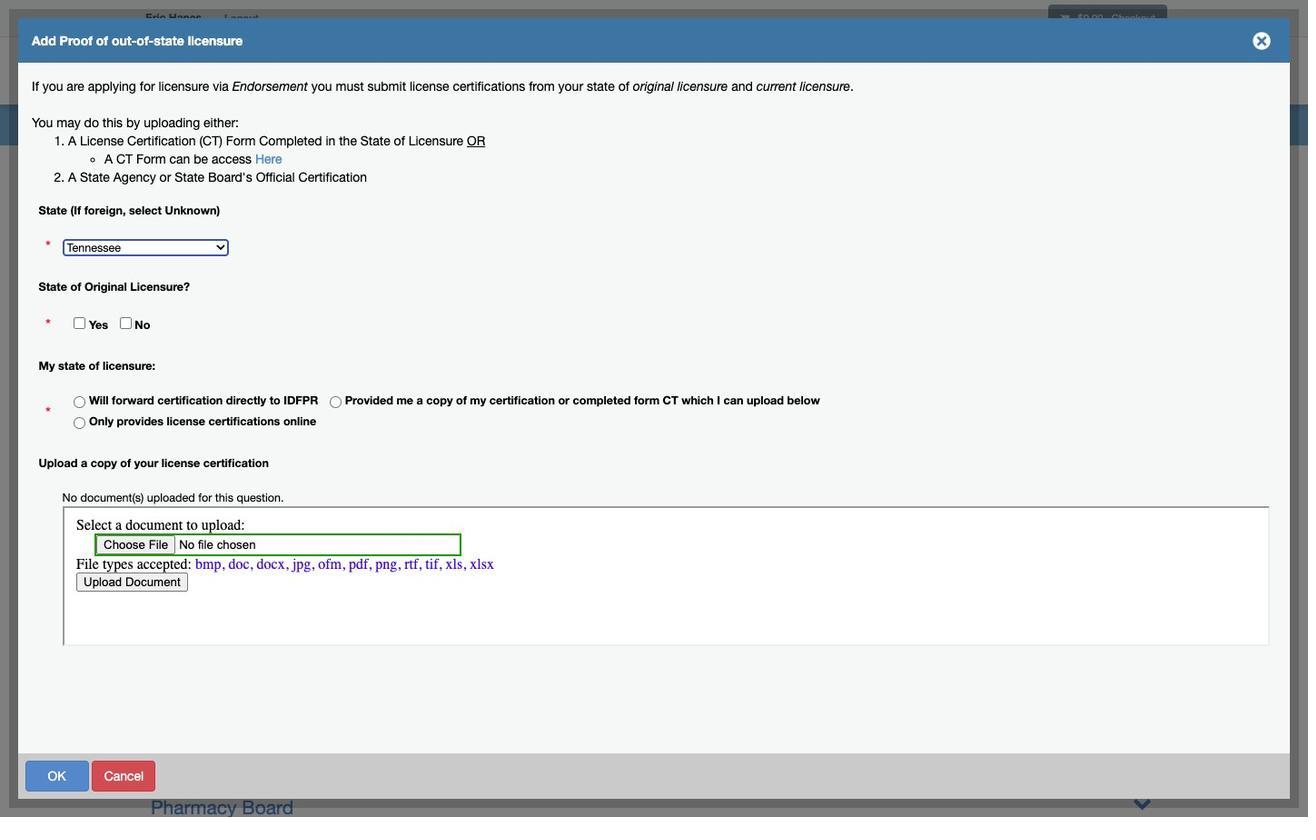 Task type: locate. For each thing, give the bounding box(es) containing it.
0 vertical spatial proof
[[60, 33, 93, 48]]

my up name
[[39, 359, 55, 373]]

provided
[[345, 394, 393, 408]]

the
[[339, 134, 357, 148]]

0 vertical spatial form
[[226, 134, 256, 148]]

this up application method
[[103, 115, 123, 130]]

2 horizontal spatial are
[[420, 124, 439, 139]]

you left 'must'
[[312, 79, 332, 94]]

1 vertical spatial applying
[[302, 167, 349, 180]]

applying down "in" on the left top of the page
[[302, 167, 349, 180]]

agency up cosmetology,
[[242, 295, 306, 317]]

1 horizontal spatial can
[[724, 394, 744, 408]]

1 horizontal spatial proof of out-of-state licensure
[[223, 79, 402, 94]]

0 horizontal spatial if
[[32, 79, 39, 94]]

0 horizontal spatial copy
[[91, 456, 117, 470]]

nursing down provides
[[109, 445, 153, 460]]

state left original
[[587, 79, 615, 94]]

i
[[717, 394, 721, 408]]

Only provides license certifications online radio
[[74, 418, 86, 429]]

1 vertical spatial nursing
[[151, 535, 217, 557]]

a right me on the top left
[[417, 394, 423, 408]]

0 vertical spatial of-
[[137, 33, 154, 48]]

medical inside accounting board architecture board collection agency board barber, cosmetology, esthetics & nail technology board dental board detective, security, fingerprint & alarm contractor board limited liability company massage therapy board medical board (physician & surgeon & chiropractor)
[[151, 475, 218, 497]]

my
[[951, 66, 967, 79], [39, 359, 55, 373]]

no inside state of original licensure? element
[[135, 318, 150, 332]]

my left account
[[951, 66, 967, 79]]

you up you at the left
[[42, 79, 63, 94]]

0 vertical spatial education
[[45, 492, 103, 506]]

here
[[255, 152, 282, 166]]

no right "no" 'checkbox'
[[135, 318, 150, 332]]

or up select in the left top of the page
[[160, 170, 171, 185]]

official
[[256, 170, 295, 185]]

1 vertical spatial a
[[81, 456, 87, 470]]

my account
[[951, 66, 1023, 79]]

1 medical from the top
[[151, 475, 218, 497]]

1 horizontal spatial if
[[249, 167, 256, 180]]

0 vertical spatial nurse
[[220, 33, 265, 48]]

None button
[[25, 760, 89, 791], [92, 760, 156, 791], [229, 760, 302, 791], [306, 760, 356, 791], [1157, 760, 1270, 791], [25, 760, 89, 791], [92, 760, 156, 791], [229, 760, 302, 791], [306, 760, 356, 791], [1157, 760, 1270, 791]]

1 horizontal spatial state
[[154, 33, 184, 48]]

education down upload
[[45, 492, 103, 506]]

certification down uploading
[[127, 134, 196, 148]]

applying up the do
[[88, 79, 136, 94]]

dental
[[151, 355, 206, 377]]

0 horizontal spatial certifications
[[209, 415, 280, 428]]

via up either: on the left top of the page
[[213, 79, 229, 94]]

0 vertical spatial and
[[732, 79, 753, 94]]

1 horizontal spatial agency
[[242, 295, 306, 317]]

medical down 'massage'
[[151, 475, 218, 497]]

information down the location
[[106, 538, 171, 553]]

shopping cart image
[[1061, 14, 1070, 24]]

registered professional nurse
[[32, 33, 265, 48]]

provides
[[117, 415, 164, 428]]

0 horizontal spatial method
[[45, 649, 89, 663]]

fields marked with an asterisk * are required.
[[223, 124, 497, 139]]

agency inside accounting board architecture board collection agency board barber, cosmetology, esthetics & nail technology board dental board detective, security, fingerprint & alarm contractor board limited liability company massage therapy board medical board (physician & surgeon & chiropractor)
[[242, 295, 306, 317]]

0 horizontal spatial my
[[39, 359, 55, 373]]

education for education location
[[45, 492, 103, 506]]

forward
[[112, 394, 154, 408]]

2 horizontal spatial state
[[587, 79, 615, 94]]

can
[[170, 152, 190, 166], [724, 394, 744, 408]]

0 vertical spatial can
[[170, 152, 190, 166]]

medical down no document(s) uploaded for this question.
[[151, 505, 218, 527]]

foreign,
[[84, 203, 126, 217]]

0 horizontal spatial you
[[42, 79, 63, 94]]

for inside authorization for third- party contact
[[124, 177, 139, 192]]

1 vertical spatial method
[[45, 649, 89, 663]]

1 horizontal spatial copy
[[427, 394, 453, 408]]

0 vertical spatial no
[[135, 318, 150, 332]]

0 vertical spatial or
[[160, 170, 171, 185]]

ct right form
[[663, 394, 679, 408]]

1 vertical spatial ct
[[663, 394, 679, 408]]

you down the here 'link'
[[259, 167, 279, 180]]

0 vertical spatial state
[[154, 33, 184, 48]]

nurse right practical
[[672, 638, 715, 653]]

0 horizontal spatial no
[[62, 491, 77, 504]]

0 vertical spatial your
[[559, 79, 584, 94]]

certification up only provides license certifications online
[[157, 394, 223, 408]]

form up access
[[226, 134, 256, 148]]

1 vertical spatial agency
[[242, 295, 306, 317]]

application inside registered nurse(rn) application instructions
[[45, 38, 109, 53]]

an
[[341, 124, 356, 139]]

date of birth
[[45, 353, 117, 367]]

state of original licensure? element
[[62, 314, 150, 338]]

application
[[45, 38, 109, 53], [45, 131, 109, 145]]

proof of out-of-state licensure
[[223, 79, 402, 94], [45, 742, 166, 774]]

1 vertical spatial a
[[105, 152, 113, 166]]

completed
[[259, 134, 322, 148]]

0 horizontal spatial and
[[84, 242, 106, 256]]

1 horizontal spatial method
[[113, 131, 157, 145]]

your up the location
[[134, 456, 158, 470]]

license up no document(s) uploaded for this question.
[[162, 456, 200, 470]]

architecture
[[151, 265, 254, 287]]

education down education information
[[103, 584, 160, 599]]

by
[[126, 115, 140, 130]]

accounting board link
[[151, 235, 305, 257]]

information for education information
[[106, 538, 171, 553]]

0 horizontal spatial or
[[160, 170, 171, 185]]

certifications down directly
[[209, 415, 280, 428]]

1 horizontal spatial applying
[[302, 167, 349, 180]]

application down registered
[[45, 38, 109, 53]]

* right 'asterisk'
[[411, 124, 417, 139]]

method
[[113, 131, 157, 145], [45, 649, 89, 663]]

logout
[[224, 12, 259, 24]]

licensure
[[347, 79, 402, 94], [409, 134, 464, 148], [105, 631, 160, 645], [45, 760, 100, 774]]

education for education information
[[45, 538, 103, 553]]

of
[[96, 33, 108, 48], [257, 79, 268, 94], [619, 79, 630, 94], [394, 134, 405, 148], [70, 280, 81, 294], [76, 353, 87, 367], [89, 359, 100, 373], [456, 394, 467, 408], [120, 456, 131, 470], [90, 631, 101, 645], [80, 742, 91, 756]]

0 vertical spatial agency
[[113, 170, 156, 185]]

or
[[160, 170, 171, 185], [558, 394, 570, 408]]

your right the from
[[559, 79, 584, 94]]

Yes checkbox
[[74, 317, 86, 329]]

education location
[[45, 492, 156, 506]]

and up addresses
[[84, 242, 106, 256]]

do
[[84, 115, 99, 130]]

0 vertical spatial certification
[[127, 134, 196, 148]]

0 vertical spatial are
[[67, 79, 84, 94]]

if right 35.
[[249, 167, 256, 180]]

state (if foreign, select unknown)
[[39, 203, 220, 217]]

upload a copy of your license certification
[[39, 456, 269, 470]]

1 vertical spatial application
[[45, 131, 109, 145]]

1 horizontal spatial of-
[[137, 33, 154, 48]]

are left required.
[[420, 124, 439, 139]]

and left current
[[732, 79, 753, 94]]

1 horizontal spatial nurse
[[672, 638, 715, 653]]

certification right my on the top of page
[[490, 394, 555, 408]]

1 vertical spatial my
[[39, 359, 55, 373]]

for up state (if foreign, select unknown)
[[124, 177, 139, 192]]

medical board (physician & surgeon & chiropractor) link
[[151, 475, 596, 497]]

account
[[970, 66, 1023, 79]]

0 vertical spatial medical
[[151, 475, 218, 497]]

a up party
[[68, 170, 76, 185]]

chevron down image
[[1133, 503, 1152, 522]]

1 vertical spatial information
[[106, 538, 171, 553]]

& right surgeon
[[466, 475, 478, 497]]

or inside you may do this by uploading either: a license certification (ct) form completed in the state of licensure or a ct form can be access here a state agency or state board's official certification
[[160, 170, 171, 185]]

1 vertical spatial out-
[[94, 742, 120, 756]]

0 horizontal spatial your
[[134, 456, 158, 470]]

2 vertical spatial education
[[103, 584, 160, 599]]

information for personal information
[[99, 306, 163, 321]]

.
[[851, 79, 854, 94]]

nursing down no document(s) uploaded for this question.
[[151, 535, 217, 557]]

no down upload
[[62, 491, 77, 504]]

license down the detective,
[[167, 415, 205, 428]]

1 vertical spatial this
[[215, 491, 234, 504]]

0 horizontal spatial can
[[170, 152, 190, 166]]

are left status
[[67, 79, 84, 94]]

1 vertical spatial proof of out-of-state licensure
[[45, 742, 166, 774]]

ct
[[116, 152, 133, 166], [663, 394, 679, 408]]

1 horizontal spatial no
[[135, 318, 150, 332]]

1 vertical spatial education
[[45, 538, 103, 553]]

licensure down 'asterisk'
[[370, 167, 420, 180]]

& right me on the top left
[[418, 385, 430, 407]]

ct down license
[[116, 152, 133, 166]]

0 horizontal spatial out-
[[94, 742, 120, 756]]

start link
[[142, 638, 169, 653]]

license right submit
[[410, 79, 449, 94]]

1 vertical spatial nurse
[[672, 638, 715, 653]]

0 horizontal spatial ct
[[116, 152, 133, 166]]

cosmetology,
[[217, 325, 335, 347]]

0 horizontal spatial form
[[136, 152, 166, 166]]

no for no
[[135, 318, 150, 332]]

state down addresses
[[39, 280, 67, 294]]

method down record
[[45, 649, 89, 663]]

licensure right current
[[800, 79, 851, 94]]

of inside you may do this by uploading either: a license certification (ct) form completed in the state of licensure or a ct form can be access here a state agency or state board's official certification
[[394, 134, 405, 148]]

1 vertical spatial and
[[84, 242, 106, 256]]

if you are applying for licensure via endorsement you must submit license certifications from your state of original licensure and current licensure .
[[32, 79, 854, 94]]

uploading
[[144, 115, 200, 130]]

a
[[68, 134, 76, 148], [105, 152, 113, 166], [68, 170, 76, 185]]

contact
[[79, 195, 124, 210]]

are down here
[[282, 167, 299, 180]]

mailing
[[109, 242, 150, 256]]

0 horizontal spatial applying
[[88, 79, 136, 94]]

from
[[529, 79, 555, 94]]

1 vertical spatial or
[[558, 394, 570, 408]]

*
[[411, 124, 417, 139], [45, 238, 51, 256], [45, 316, 51, 334], [45, 404, 51, 422]]

a right upload
[[81, 456, 87, 470]]

registered nurse(rn) application instructions
[[45, 20, 179, 53]]

1 vertical spatial no
[[62, 491, 77, 504]]

0 horizontal spatial are
[[67, 79, 84, 94]]

accounting board architecture board collection agency board barber, cosmetology, esthetics & nail technology board dental board detective, security, fingerprint & alarm contractor board limited liability company massage therapy board medical board (physician & surgeon & chiropractor)
[[151, 235, 638, 497]]

method down the by
[[113, 131, 157, 145]]

alarm
[[435, 385, 485, 407]]

copy up document(s)
[[91, 456, 117, 470]]

2 medical from the top
[[151, 505, 218, 527]]

& right lpn at the left of page
[[364, 535, 376, 557]]

0 vertical spatial information
[[99, 306, 163, 321]]

be
[[194, 152, 208, 166]]

state left birth
[[58, 359, 86, 373]]

state up contact
[[80, 170, 110, 185]]

document(s)
[[80, 491, 144, 504]]

record of licensure method
[[45, 631, 160, 663]]

if left military
[[32, 79, 39, 94]]

1 application from the top
[[45, 38, 109, 53]]

1 horizontal spatial you
[[259, 167, 279, 180]]

can left be
[[170, 152, 190, 166]]

in
[[326, 134, 336, 148]]

state down eric hanes
[[154, 33, 184, 48]]

0 vertical spatial ct
[[116, 152, 133, 166]]

a down may
[[68, 134, 76, 148]]

directly
[[226, 394, 266, 408]]

1 horizontal spatial this
[[215, 491, 234, 504]]

and inside public and mailing addresses
[[84, 242, 106, 256]]

can right 'i'
[[724, 394, 744, 408]]

occupational therapy board
[[151, 766, 396, 788]]

close window image
[[1248, 26, 1277, 55]]

0 horizontal spatial of-
[[120, 742, 136, 756]]

2 application from the top
[[45, 131, 109, 145]]

0 horizontal spatial agency
[[113, 170, 156, 185]]

education
[[45, 492, 103, 506], [45, 538, 103, 553], [103, 584, 160, 599]]

this up medical corporation
[[215, 491, 234, 504]]

Will forward certification directly to IDFPR radio
[[74, 397, 86, 408]]

state
[[313, 79, 343, 94], [361, 134, 391, 148], [80, 170, 110, 185], [175, 170, 205, 185], [39, 203, 67, 217], [39, 280, 67, 294], [136, 742, 166, 756]]

certification down "in" on the left top of the page
[[299, 170, 367, 185]]

a down license
[[105, 152, 113, 166]]

application down may
[[45, 131, 109, 145]]

only provides license certifications online
[[89, 415, 317, 428]]

nursing board (rn, lpn & apn) link
[[151, 535, 424, 557]]

1 vertical spatial state
[[587, 79, 615, 94]]

submit
[[368, 79, 406, 94]]

form
[[634, 394, 660, 408]]

1 horizontal spatial my
[[951, 66, 967, 79]]

yes
[[89, 318, 108, 332]]

lpn
[[322, 535, 358, 557]]

no
[[135, 318, 150, 332], [62, 491, 77, 504]]

2 horizontal spatial of-
[[297, 79, 313, 94]]

this inside you may do this by uploading either: a license certification (ct) form completed in the state of licensure or a ct form can be access here a state agency or state board's official certification
[[103, 115, 123, 130]]

agency up state (if foreign, select unknown)
[[113, 170, 156, 185]]

1 horizontal spatial certifications
[[453, 79, 526, 94]]

0 horizontal spatial this
[[103, 115, 123, 130]]

fingerprint
[[321, 385, 412, 407]]

1 vertical spatial certifications
[[209, 415, 280, 428]]

nurse down logout
[[220, 33, 265, 48]]

illinois department of financial and professional regulation image
[[136, 41, 551, 99]]

or left completed
[[558, 394, 570, 408]]

here link
[[255, 152, 282, 166]]

* left will forward certification directly to idfpr option
[[45, 404, 51, 422]]

liability
[[219, 415, 284, 437]]

barber, cosmetology, esthetics & nail technology board link
[[151, 325, 633, 347]]

certifications up required.
[[453, 79, 526, 94]]

certification
[[127, 134, 196, 148], [299, 170, 367, 185]]

education up domestic
[[45, 538, 103, 553]]

information down state of original licensure?
[[99, 306, 163, 321]]

copy right me on the top left
[[427, 394, 453, 408]]

your
[[559, 79, 584, 94], [134, 456, 158, 470]]

nursing right start
[[217, 638, 261, 653]]

form up third-
[[136, 152, 166, 166]]

upload
[[747, 394, 784, 408]]

therapy
[[234, 445, 303, 467], [270, 766, 339, 788]]

via down fields marked with an asterisk * are required.
[[423, 167, 439, 180]]

my for my account
[[951, 66, 967, 79]]

this
[[103, 115, 123, 130], [215, 491, 234, 504]]

certification down liability
[[203, 456, 269, 470]]

1 horizontal spatial your
[[559, 79, 584, 94]]

certification for upload a copy of your license certification
[[203, 456, 269, 470]]

0 vertical spatial proof of out-of-state licensure
[[223, 79, 402, 94]]

nurse
[[220, 33, 265, 48], [672, 638, 715, 653]]

agency inside you may do this by uploading either: a license certification (ct) form completed in the state of licensure or a ct form can be access here a state agency or state board's official certification
[[113, 170, 156, 185]]

uploaded
[[147, 491, 195, 504]]

no document(s) uploaded for this question.
[[62, 491, 284, 504]]

proof
[[60, 33, 93, 48], [223, 79, 253, 94], [45, 742, 76, 756]]

start
[[142, 638, 169, 653]]

of-
[[137, 33, 154, 48], [297, 79, 313, 94], [120, 742, 136, 756]]

0 horizontal spatial via
[[213, 79, 229, 94]]



Task type: vqa. For each thing, say whether or not it's contained in the screenshot.
bottom chevron down icon
no



Task type: describe. For each thing, give the bounding box(es) containing it.
state of original licensure?
[[39, 280, 190, 294]]

date
[[45, 353, 72, 367]]

chevron down image
[[1133, 793, 1152, 813]]

0 vertical spatial certifications
[[453, 79, 526, 94]]

0 vertical spatial license
[[410, 79, 449, 94]]

personal information
[[45, 306, 163, 321]]

occupational
[[151, 766, 264, 788]]

1 vertical spatial if
[[249, 167, 256, 180]]

0 vertical spatial a
[[68, 134, 76, 148]]

1 vertical spatial your
[[134, 456, 158, 470]]

licensure:
[[103, 359, 155, 373]]

fields
[[223, 124, 259, 139]]

1 horizontal spatial ct
[[663, 394, 679, 408]]

licensure inside record of licensure method
[[105, 631, 160, 645]]

home
[[890, 66, 922, 79]]

for down the
[[352, 167, 367, 180]]

out-
[[112, 33, 137, 48]]

state left (if
[[39, 203, 67, 217]]

1 vertical spatial form
[[136, 152, 166, 166]]

ct inside you may do this by uploading either: a license certification (ct) form completed in the state of licensure or a ct form can be access here a state agency or state board's official certification
[[116, 152, 133, 166]]

may
[[57, 115, 81, 130]]

1 horizontal spatial form
[[226, 134, 256, 148]]

0 horizontal spatial a
[[81, 456, 87, 470]]

state up occupational
[[136, 742, 166, 756]]

certification for provided me a copy of my certification or completed form ct which i can upload below
[[490, 394, 555, 408]]

close window image
[[1248, 26, 1277, 55]]

esthetics
[[340, 325, 418, 347]]

massage
[[151, 445, 228, 467]]

can inside you may do this by uploading either: a license certification (ct) form completed in the state of licensure or a ct form can be access here a state agency or state board's official certification
[[170, 152, 190, 166]]

limited
[[151, 415, 214, 437]]

addresses
[[45, 260, 106, 274]]

nurse for licensed practical nurse
[[672, 638, 715, 653]]

method inside record of licensure method
[[45, 649, 89, 663]]

therapy inside accounting board architecture board collection agency board barber, cosmetology, esthetics & nail technology board dental board detective, security, fingerprint & alarm contractor board limited liability company massage therapy board medical board (physician & surgeon & chiropractor)
[[234, 445, 303, 467]]

military
[[45, 85, 86, 99]]

0 vertical spatial via
[[213, 79, 229, 94]]

to
[[270, 394, 281, 408]]

0 vertical spatial copy
[[427, 394, 453, 408]]

& left surgeon
[[372, 475, 384, 497]]

0 horizontal spatial proof of out-of-state licensure
[[45, 742, 166, 774]]

0 vertical spatial method
[[113, 131, 157, 145]]

party
[[45, 195, 75, 210]]

domestic education
[[45, 584, 160, 599]]

with
[[312, 124, 338, 139]]

nurse for registered professional nurse
[[220, 33, 265, 48]]

me
[[397, 394, 414, 408]]

record
[[45, 631, 87, 645]]

Provided me a copy of my certification or completed form CT which I can upload below radio
[[330, 397, 342, 408]]

nursing board (rn, lpn & apn)
[[151, 535, 424, 557]]

1 horizontal spatial and
[[732, 79, 753, 94]]

2 horizontal spatial you
[[312, 79, 332, 94]]

1 vertical spatial therapy
[[270, 766, 339, 788]]

license
[[80, 134, 124, 148]]

1 vertical spatial proof
[[223, 79, 253, 94]]

completed
[[573, 394, 631, 408]]

nursing for nursing board
[[217, 638, 261, 653]]

access
[[212, 152, 252, 166]]

select
[[129, 203, 162, 217]]

* left "yes" option
[[45, 316, 51, 334]]

eric
[[145, 11, 166, 25]]

practical
[[599, 638, 668, 653]]

architecture board link
[[151, 265, 311, 287]]

public and mailing addresses
[[45, 242, 150, 274]]

state up 'with'
[[313, 79, 343, 94]]

required.
[[443, 124, 497, 139]]

(if
[[70, 203, 81, 217]]

no for no document(s) uploaded for this question.
[[62, 491, 77, 504]]

occupational therapy board link
[[151, 766, 396, 788]]

licensure right original
[[678, 79, 728, 94]]

$0.00
[[1078, 12, 1104, 24]]

state down be
[[175, 170, 205, 185]]

provided me a copy of my certification or completed form ct which i can upload below
[[345, 394, 820, 408]]

my for my state of licensure:
[[39, 359, 55, 373]]

& left nail
[[423, 325, 435, 347]]

0 horizontal spatial state
[[58, 359, 86, 373]]

limited liability company link
[[151, 415, 372, 437]]

dental board link
[[151, 355, 263, 377]]

third-
[[143, 177, 176, 192]]

will
[[89, 394, 109, 408]]

state right the
[[361, 134, 391, 148]]

board's
[[208, 170, 252, 185]]

licensure down logout
[[188, 33, 243, 48]]

1 vertical spatial via
[[423, 167, 439, 180]]

location
[[106, 492, 156, 506]]

for up the by
[[140, 79, 155, 94]]

surgeon
[[389, 475, 461, 497]]

marked
[[262, 124, 308, 139]]

will forward certification directly to idfpr
[[89, 394, 318, 408]]

authorization
[[45, 177, 120, 192]]

unknown)
[[165, 203, 220, 217]]

licensure inside you may do this by uploading either: a license certification (ct) form completed in the state of licensure or a ct form can be access here a state agency or state board's official certification
[[409, 134, 464, 148]]

$0.00 checkout
[[1076, 12, 1156, 24]]

0 vertical spatial nursing
[[109, 445, 153, 460]]

of inside record of licensure method
[[90, 631, 101, 645]]

1 vertical spatial of-
[[297, 79, 313, 94]]

2 vertical spatial a
[[68, 170, 76, 185]]

No checkbox
[[120, 317, 131, 329]]

* up addresses
[[45, 238, 51, 256]]

education information
[[45, 538, 171, 553]]

my state of licensure:
[[39, 359, 155, 373]]

(ct)
[[199, 134, 223, 148]]

2 vertical spatial of-
[[120, 742, 136, 756]]

technology
[[479, 325, 576, 347]]

for right uploaded
[[198, 491, 212, 504]]

corporation
[[223, 505, 325, 527]]

1 horizontal spatial or
[[558, 394, 570, 408]]

1 vertical spatial license
[[167, 415, 205, 428]]

1 horizontal spatial are
[[282, 167, 299, 180]]

online
[[283, 415, 317, 428]]

must
[[336, 79, 364, 94]]

domestic
[[45, 584, 99, 599]]

add proof of out-of-state licensure
[[32, 33, 243, 48]]

(physician
[[280, 475, 367, 497]]

permit
[[157, 445, 194, 460]]

massage therapy board link
[[151, 445, 360, 467]]

status
[[90, 85, 127, 99]]

military status
[[45, 85, 127, 99]]

collection
[[151, 295, 236, 317]]

personal
[[45, 306, 95, 321]]

online
[[1052, 66, 1091, 79]]

nursing for nursing board (rn, lpn & apn)
[[151, 535, 217, 557]]

home link
[[875, 41, 936, 105]]

my
[[470, 394, 487, 408]]

services
[[1094, 66, 1146, 79]]

2 vertical spatial proof
[[45, 742, 76, 756]]

medical corporation link
[[151, 503, 1152, 527]]

logout link
[[211, 0, 272, 36]]

35.
[[229, 167, 245, 180]]

licensure up uploading
[[159, 79, 209, 94]]

below
[[788, 394, 820, 408]]

0 vertical spatial applying
[[88, 79, 136, 94]]

detective, security, fingerprint & alarm contractor board link
[[151, 385, 638, 407]]

contractor
[[490, 385, 581, 407]]

1 horizontal spatial certification
[[299, 170, 367, 185]]

1 horizontal spatial out-
[[271, 79, 297, 94]]

authorization for third- party contact
[[45, 177, 176, 210]]

2 vertical spatial license
[[162, 456, 200, 470]]

0 vertical spatial if
[[32, 79, 39, 94]]

which
[[682, 394, 714, 408]]

1 horizontal spatial a
[[417, 394, 423, 408]]

endorsement
[[232, 79, 308, 94]]

registered
[[32, 33, 114, 48]]



